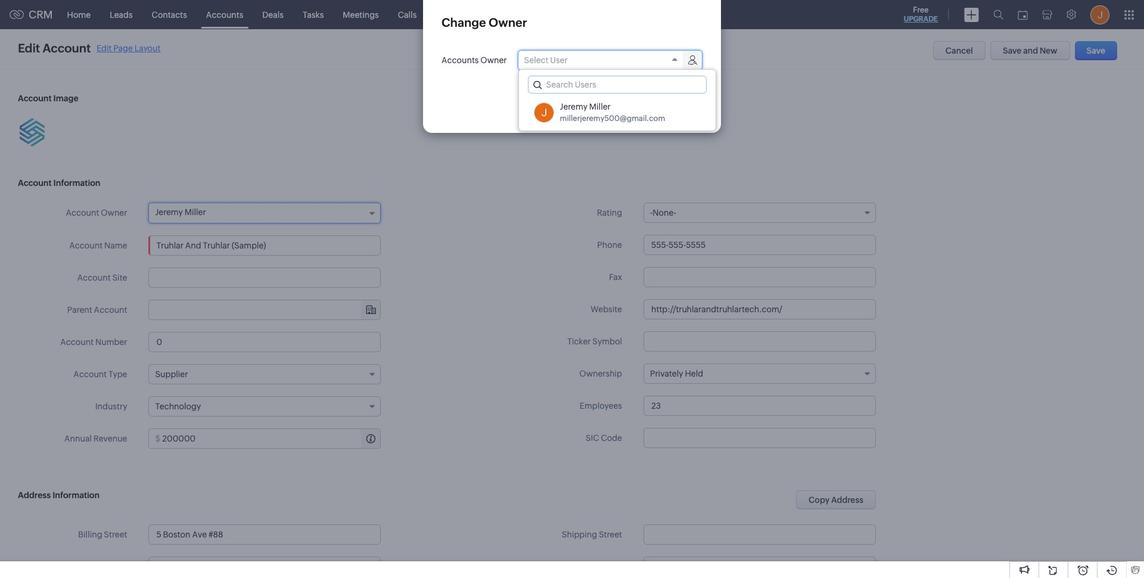 Task type: describe. For each thing, give the bounding box(es) containing it.
meetings
[[343, 10, 379, 19]]

crm link
[[10, 8, 53, 21]]

reports
[[436, 10, 466, 19]]

0 horizontal spatial edit
[[18, 41, 40, 55]]

sic code
[[586, 433, 622, 443]]

layout
[[135, 43, 161, 53]]

contacts
[[152, 10, 187, 19]]

crm
[[29, 8, 53, 21]]

accounts for accounts owner
[[442, 55, 479, 65]]

account for account type
[[74, 370, 107, 379]]

change owner
[[442, 15, 527, 29]]

copy address button
[[796, 491, 876, 510]]

owner for change owner
[[489, 15, 527, 29]]

0 vertical spatial cancel button
[[933, 41, 986, 60]]

and
[[1024, 46, 1039, 55]]

meetings link
[[333, 0, 389, 29]]

account for account name
[[69, 241, 103, 250]]

Select User field
[[518, 51, 702, 70]]

account owner
[[66, 208, 127, 218]]

leads
[[110, 10, 133, 19]]

account image
[[18, 94, 78, 103]]

billing street
[[78, 530, 127, 540]]

information for address
[[53, 491, 100, 500]]

code
[[601, 433, 622, 443]]

edit inside edit account edit page layout
[[97, 43, 112, 53]]

page
[[113, 43, 133, 53]]

home link
[[58, 0, 100, 29]]

ticker symbol
[[567, 337, 622, 346]]

free upgrade
[[904, 5, 938, 23]]

annual
[[64, 434, 92, 444]]

user
[[550, 55, 568, 65]]

edit page layout link
[[97, 43, 161, 53]]

home
[[67, 10, 91, 19]]

parent
[[67, 305, 92, 315]]

type
[[109, 370, 127, 379]]

account for account information
[[18, 178, 52, 188]]

rating
[[597, 208, 622, 218]]

number
[[95, 337, 127, 347]]

ownership
[[580, 369, 622, 379]]

tasks
[[303, 10, 324, 19]]

address information copy address
[[18, 491, 864, 505]]

account down home
[[43, 41, 91, 55]]

industry
[[95, 402, 127, 411]]

account for account owner
[[66, 208, 99, 218]]

image image
[[18, 118, 46, 147]]

owner for account owner
[[101, 208, 127, 218]]

edit account edit page layout
[[18, 41, 161, 55]]

miller for jeremy miller
[[185, 207, 206, 217]]

accounts for accounts
[[206, 10, 243, 19]]



Task type: vqa. For each thing, say whether or not it's contained in the screenshot.
CALLS
yes



Task type: locate. For each thing, give the bounding box(es) containing it.
symbol
[[593, 337, 622, 346]]

phone
[[598, 240, 622, 250]]

1 vertical spatial cancel button
[[599, 95, 651, 114]]

miller inside jeremy miller millerjeremy500@gmail.com
[[589, 102, 611, 111]]

new
[[1040, 46, 1058, 55]]

information up account owner
[[53, 178, 100, 188]]

deals
[[262, 10, 284, 19]]

0 vertical spatial information
[[53, 178, 100, 188]]

jeremy miller
[[155, 207, 206, 217]]

1 save from the left
[[1003, 46, 1022, 55]]

2 save from the left
[[1087, 46, 1106, 55]]

1 horizontal spatial jeremy
[[560, 102, 588, 111]]

jeremy
[[560, 102, 588, 111], [155, 207, 183, 217]]

account type
[[74, 370, 127, 379]]

edit
[[18, 41, 40, 55], [97, 43, 112, 53]]

edit left page
[[97, 43, 112, 53]]

account left "site"
[[77, 273, 111, 283]]

revenue
[[93, 434, 127, 444]]

account for account site
[[77, 273, 111, 283]]

jeremy miller millerjeremy500@gmail.com
[[560, 102, 666, 123]]

owner down change owner
[[481, 55, 507, 65]]

miller for jeremy miller millerjeremy500@gmail.com
[[589, 102, 611, 111]]

1 vertical spatial jeremy
[[155, 207, 183, 217]]

jeremy miller option
[[519, 98, 716, 128]]

accounts down the change
[[442, 55, 479, 65]]

0 horizontal spatial cancel
[[611, 100, 639, 110]]

1 horizontal spatial address
[[832, 495, 864, 505]]

fax
[[609, 272, 622, 282]]

leads link
[[100, 0, 142, 29]]

account down image
[[18, 178, 52, 188]]

sic
[[586, 433, 600, 443]]

0 horizontal spatial jeremy
[[155, 207, 183, 217]]

name
[[104, 241, 127, 250]]

account right parent
[[94, 305, 127, 315]]

account name
[[69, 241, 127, 250]]

1 horizontal spatial miller
[[589, 102, 611, 111]]

account down parent
[[60, 337, 94, 347]]

1 horizontal spatial cancel button
[[933, 41, 986, 60]]

shipping street
[[562, 530, 622, 540]]

jeremy for jeremy miller
[[155, 207, 183, 217]]

select
[[524, 55, 549, 65]]

1 vertical spatial miller
[[185, 207, 206, 217]]

millerjeremy500@gmail.com
[[560, 114, 666, 123]]

0 vertical spatial jeremy
[[560, 102, 588, 111]]

owner up name
[[101, 208, 127, 218]]

cancel button down search users "text box"
[[599, 95, 651, 114]]

street for shipping street
[[599, 530, 622, 540]]

information
[[53, 178, 100, 188], [53, 491, 100, 500]]

cancel button down upgrade
[[933, 41, 986, 60]]

1 vertical spatial owner
[[481, 55, 507, 65]]

save and new
[[1003, 46, 1058, 55]]

save button
[[1075, 41, 1118, 60]]

2 vertical spatial owner
[[101, 208, 127, 218]]

account site
[[77, 273, 127, 283]]

street for billing street
[[104, 530, 127, 540]]

accounts link
[[197, 0, 253, 29]]

account for account image
[[18, 94, 52, 103]]

account number
[[60, 337, 127, 347]]

0 vertical spatial miller
[[589, 102, 611, 111]]

Search Users text field
[[529, 76, 706, 93]]

save
[[1003, 46, 1022, 55], [1087, 46, 1106, 55]]

account
[[43, 41, 91, 55], [18, 94, 52, 103], [18, 178, 52, 188], [66, 208, 99, 218], [69, 241, 103, 250], [77, 273, 111, 283], [94, 305, 127, 315], [60, 337, 94, 347], [74, 370, 107, 379]]

1 horizontal spatial street
[[599, 530, 622, 540]]

information for account
[[53, 178, 100, 188]]

0 vertical spatial accounts
[[206, 10, 243, 19]]

copy
[[809, 495, 830, 505]]

save and new button
[[991, 41, 1070, 60]]

owner right the change
[[489, 15, 527, 29]]

owner for accounts owner
[[481, 55, 507, 65]]

reports link
[[426, 0, 476, 29]]

change
[[442, 15, 486, 29]]

account left image
[[18, 94, 52, 103]]

0 horizontal spatial cancel button
[[599, 95, 651, 114]]

deals link
[[253, 0, 293, 29]]

address
[[18, 491, 51, 500], [832, 495, 864, 505]]

campaigns link
[[476, 0, 539, 29]]

street right shipping
[[599, 530, 622, 540]]

account for account number
[[60, 337, 94, 347]]

calls link
[[389, 0, 426, 29]]

1 vertical spatial cancel
[[611, 100, 639, 110]]

annual revenue
[[64, 434, 127, 444]]

1 street from the left
[[104, 530, 127, 540]]

jeremy inside jeremy miller millerjeremy500@gmail.com
[[560, 102, 588, 111]]

cancel
[[946, 46, 974, 55], [611, 100, 639, 110]]

miller
[[589, 102, 611, 111], [185, 207, 206, 217]]

street
[[104, 530, 127, 540], [599, 530, 622, 540]]

website
[[591, 305, 622, 314]]

1 horizontal spatial cancel
[[946, 46, 974, 55]]

save left and
[[1003, 46, 1022, 55]]

1 horizontal spatial edit
[[97, 43, 112, 53]]

accounts
[[206, 10, 243, 19], [442, 55, 479, 65]]

campaigns
[[485, 10, 530, 19]]

0 vertical spatial owner
[[489, 15, 527, 29]]

0 horizontal spatial accounts
[[206, 10, 243, 19]]

0 vertical spatial cancel
[[946, 46, 974, 55]]

accounts owner
[[442, 55, 507, 65]]

calls
[[398, 10, 417, 19]]

account information
[[18, 178, 100, 188]]

edit down crm link
[[18, 41, 40, 55]]

select user
[[524, 55, 568, 65]]

2 street from the left
[[599, 530, 622, 540]]

shipping
[[562, 530, 597, 540]]

contacts link
[[142, 0, 197, 29]]

account up account name
[[66, 208, 99, 218]]

0 horizontal spatial save
[[1003, 46, 1022, 55]]

None text field
[[644, 299, 876, 320], [149, 525, 381, 545], [149, 557, 381, 577], [644, 299, 876, 320], [149, 525, 381, 545], [149, 557, 381, 577]]

image
[[53, 94, 78, 103]]

upgrade
[[904, 15, 938, 23]]

billing
[[78, 530, 102, 540]]

account left type on the left of the page
[[74, 370, 107, 379]]

information up billing
[[53, 491, 100, 500]]

site
[[112, 273, 127, 283]]

owner
[[489, 15, 527, 29], [481, 55, 507, 65], [101, 208, 127, 218]]

ticker
[[567, 337, 591, 346]]

information inside address information copy address
[[53, 491, 100, 500]]

parent account
[[67, 305, 127, 315]]

save for save
[[1087, 46, 1106, 55]]

tasks link
[[293, 0, 333, 29]]

1 horizontal spatial save
[[1087, 46, 1106, 55]]

save right new
[[1087, 46, 1106, 55]]

save for save and new
[[1003, 46, 1022, 55]]

None text field
[[644, 235, 876, 255], [149, 235, 381, 256], [644, 267, 876, 287], [149, 268, 381, 288], [644, 331, 876, 352], [149, 332, 381, 352], [644, 396, 876, 416], [644, 428, 876, 448], [162, 429, 381, 448], [644, 525, 876, 545], [644, 557, 876, 577], [644, 235, 876, 255], [149, 235, 381, 256], [644, 267, 876, 287], [149, 268, 381, 288], [644, 331, 876, 352], [149, 332, 381, 352], [644, 396, 876, 416], [644, 428, 876, 448], [162, 429, 381, 448], [644, 525, 876, 545], [644, 557, 876, 577]]

1 vertical spatial information
[[53, 491, 100, 500]]

1 vertical spatial accounts
[[442, 55, 479, 65]]

0 horizontal spatial miller
[[185, 207, 206, 217]]

jeremy for jeremy miller millerjeremy500@gmail.com
[[560, 102, 588, 111]]

cancel button
[[933, 41, 986, 60], [599, 95, 651, 114]]

free
[[913, 5, 929, 14]]

accounts left deals link
[[206, 10, 243, 19]]

0 horizontal spatial street
[[104, 530, 127, 540]]

account left name
[[69, 241, 103, 250]]

1 horizontal spatial accounts
[[442, 55, 479, 65]]

employees
[[580, 401, 622, 411]]

0 horizontal spatial address
[[18, 491, 51, 500]]

street right billing
[[104, 530, 127, 540]]



